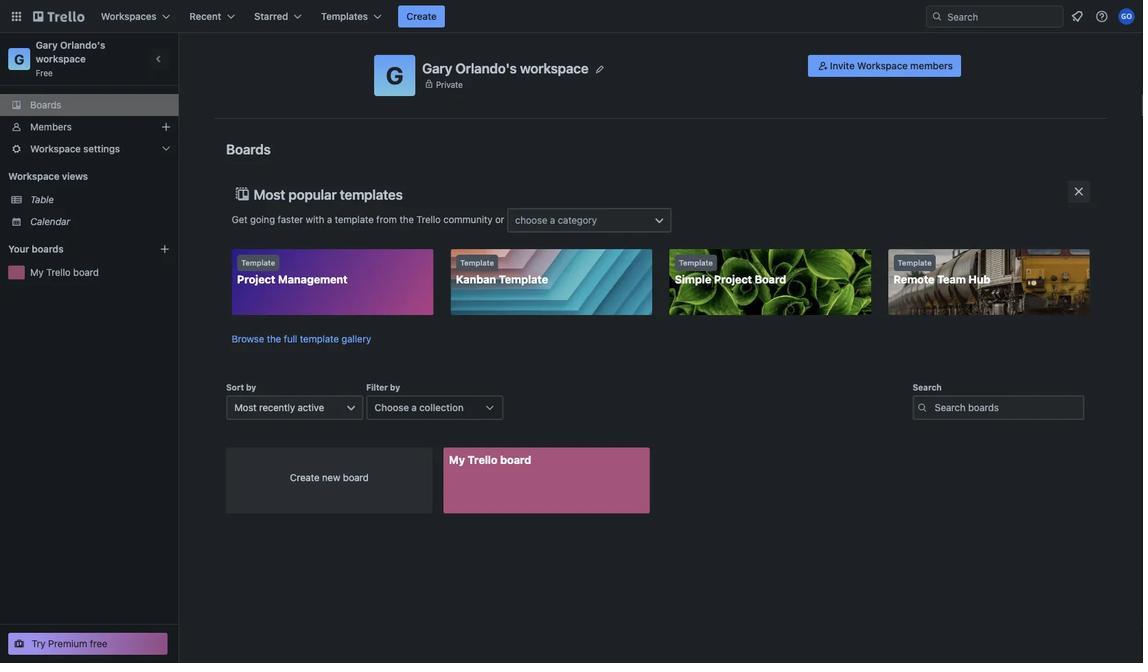 Task type: describe. For each thing, give the bounding box(es) containing it.
new
[[322, 472, 340, 483]]

your boards with 1 items element
[[8, 241, 139, 258]]

active
[[298, 402, 324, 413]]

from
[[376, 214, 397, 225]]

template project management
[[237, 259, 348, 286]]

1 vertical spatial board
[[500, 454, 532, 467]]

create for create
[[407, 11, 437, 22]]

1 vertical spatial trello
[[46, 267, 71, 278]]

0 vertical spatial trello
[[417, 214, 441, 225]]

community
[[444, 214, 493, 225]]

workspace for settings
[[30, 143, 81, 155]]

gary orlando's workspace
[[422, 60, 589, 76]]

1 vertical spatial the
[[267, 333, 281, 345]]

search
[[913, 383, 942, 392]]

free
[[36, 68, 53, 78]]

template remote team hub
[[894, 259, 991, 286]]

management
[[278, 273, 348, 286]]

add board image
[[159, 244, 170, 255]]

0 vertical spatial my
[[30, 267, 44, 278]]

0 horizontal spatial my trello board
[[30, 267, 99, 278]]

gallery
[[342, 333, 371, 345]]

template kanban template
[[456, 259, 548, 286]]

choose a collection
[[375, 402, 464, 413]]

calendar link
[[30, 215, 170, 229]]

get going faster with a template from the trello community or
[[232, 214, 507, 225]]

popular
[[289, 186, 337, 202]]

or
[[495, 214, 504, 225]]

calendar
[[30, 216, 70, 227]]

Search field
[[943, 6, 1063, 27]]

starred button
[[246, 5, 310, 27]]

members
[[30, 121, 72, 133]]

by for sort by
[[246, 383, 256, 392]]

a for choose a collection
[[412, 402, 417, 413]]

table link
[[30, 193, 170, 207]]

orlando's for gary orlando's workspace free
[[60, 39, 105, 51]]

most for most popular templates
[[254, 186, 285, 202]]

choose a category
[[515, 215, 597, 226]]

orlando's for gary orlando's workspace
[[456, 60, 517, 76]]

1 horizontal spatial my trello board
[[449, 454, 532, 467]]

back to home image
[[33, 5, 84, 27]]

g for g button at the left top
[[386, 61, 404, 90]]

sm image
[[816, 59, 830, 73]]

workspace navigation collapse icon image
[[150, 49, 169, 69]]

project inside template project management
[[237, 273, 275, 286]]

template right kanban
[[499, 273, 548, 286]]

starred
[[254, 11, 288, 22]]

with
[[306, 214, 324, 225]]

workspace settings button
[[0, 138, 179, 160]]

boards link
[[0, 94, 179, 116]]

most for most recently active
[[235, 402, 257, 413]]

browse the full template gallery
[[232, 333, 371, 345]]

filter
[[366, 383, 388, 392]]

kanban
[[456, 273, 496, 286]]

going
[[250, 214, 275, 225]]

try premium free
[[32, 638, 107, 650]]

templates
[[340, 186, 403, 202]]

workspace for gary orlando's workspace
[[520, 60, 589, 76]]

gary orlando's workspace link
[[36, 39, 108, 65]]

filter by
[[366, 383, 400, 392]]

0 vertical spatial my trello board link
[[30, 266, 170, 280]]

search image
[[932, 11, 943, 22]]

switch to… image
[[10, 10, 23, 23]]

workspaces button
[[93, 5, 179, 27]]

invite workspace members button
[[808, 55, 961, 77]]

gary orlando (garyorlando) image
[[1119, 8, 1135, 25]]

choose
[[515, 215, 548, 226]]

views
[[62, 171, 88, 182]]

1 vertical spatial boards
[[226, 141, 271, 157]]

boards
[[32, 243, 64, 255]]

template for kanban
[[460, 259, 494, 267]]

template for project
[[241, 259, 275, 267]]

workspace for gary orlando's workspace free
[[36, 53, 86, 65]]

workspaces
[[101, 11, 157, 22]]

template for remote
[[898, 259, 932, 267]]

0 notifications image
[[1069, 8, 1086, 25]]

choose a collection button
[[366, 396, 504, 420]]

members
[[911, 60, 953, 71]]

sort by
[[226, 383, 256, 392]]

premium
[[48, 638, 87, 650]]

browse the full template gallery link
[[232, 333, 371, 345]]

recent
[[190, 11, 221, 22]]

collection
[[419, 402, 464, 413]]

primary element
[[0, 0, 1143, 33]]

a for choose a category
[[550, 215, 555, 226]]

gary for gary orlando's workspace
[[422, 60, 452, 76]]

project inside template simple project board
[[714, 273, 752, 286]]

sort
[[226, 383, 244, 392]]

simple
[[675, 273, 712, 286]]

open information menu image
[[1095, 10, 1109, 23]]



Task type: locate. For each thing, give the bounding box(es) containing it.
by right sort
[[246, 383, 256, 392]]

0 horizontal spatial my trello board link
[[30, 266, 170, 280]]

workspace inside dropdown button
[[30, 143, 81, 155]]

0 horizontal spatial board
[[73, 267, 99, 278]]

2 horizontal spatial board
[[500, 454, 532, 467]]

workspace views
[[8, 171, 88, 182]]

2 horizontal spatial a
[[550, 215, 555, 226]]

remote
[[894, 273, 935, 286]]

0 vertical spatial the
[[400, 214, 414, 225]]

board
[[755, 273, 787, 286]]

template inside template project management
[[241, 259, 275, 267]]

create button
[[398, 5, 445, 27]]

1 vertical spatial most
[[235, 402, 257, 413]]

workspace up free
[[36, 53, 86, 65]]

1 horizontal spatial my
[[449, 454, 465, 467]]

template
[[335, 214, 374, 225], [300, 333, 339, 345]]

by
[[246, 383, 256, 392], [390, 383, 400, 392]]

2 horizontal spatial trello
[[468, 454, 498, 467]]

recently
[[259, 402, 295, 413]]

orlando's inside gary orlando's workspace free
[[60, 39, 105, 51]]

members link
[[0, 116, 179, 138]]

1 horizontal spatial a
[[412, 402, 417, 413]]

1 vertical spatial my trello board
[[449, 454, 532, 467]]

workspace up table
[[8, 171, 59, 182]]

1 horizontal spatial g
[[386, 61, 404, 90]]

create left 'new'
[[290, 472, 320, 483]]

0 vertical spatial template
[[335, 214, 374, 225]]

template for simple
[[679, 259, 713, 267]]

0 horizontal spatial the
[[267, 333, 281, 345]]

1 project from the left
[[237, 273, 275, 286]]

1 horizontal spatial the
[[400, 214, 414, 225]]

a right with
[[327, 214, 332, 225]]

table
[[30, 194, 54, 205]]

full
[[284, 333, 297, 345]]

0 horizontal spatial project
[[237, 273, 275, 286]]

0 horizontal spatial g
[[14, 51, 24, 67]]

1 horizontal spatial workspace
[[520, 60, 589, 76]]

template up simple
[[679, 259, 713, 267]]

2 vertical spatial board
[[343, 472, 369, 483]]

g
[[14, 51, 24, 67], [386, 61, 404, 90]]

0 vertical spatial most
[[254, 186, 285, 202]]

0 horizontal spatial by
[[246, 383, 256, 392]]

my trello board
[[30, 267, 99, 278], [449, 454, 532, 467]]

0 vertical spatial board
[[73, 267, 99, 278]]

try premium free button
[[8, 633, 168, 655]]

1 vertical spatial workspace
[[30, 143, 81, 155]]

choose
[[375, 402, 409, 413]]

templates button
[[313, 5, 390, 27]]

orlando's
[[60, 39, 105, 51], [456, 60, 517, 76]]

boards
[[30, 99, 61, 111], [226, 141, 271, 157]]

workspace inside button
[[857, 60, 908, 71]]

settings
[[83, 143, 120, 155]]

recent button
[[181, 5, 243, 27]]

g for g link
[[14, 51, 24, 67]]

g left private
[[386, 61, 404, 90]]

most popular templates
[[254, 186, 403, 202]]

project left board
[[714, 273, 752, 286]]

invite
[[830, 60, 855, 71]]

workspace down the members
[[30, 143, 81, 155]]

create up g button at the left top
[[407, 11, 437, 22]]

template simple project board
[[675, 259, 787, 286]]

1 horizontal spatial board
[[343, 472, 369, 483]]

template down templates
[[335, 214, 374, 225]]

1 horizontal spatial by
[[390, 383, 400, 392]]

template inside template remote team hub
[[898, 259, 932, 267]]

1 by from the left
[[246, 383, 256, 392]]

0 horizontal spatial a
[[327, 214, 332, 225]]

gary inside gary orlando's workspace free
[[36, 39, 58, 51]]

g link
[[8, 48, 30, 70]]

template down the going
[[241, 259, 275, 267]]

0 horizontal spatial workspace
[[36, 53, 86, 65]]

the left full
[[267, 333, 281, 345]]

most up the going
[[254, 186, 285, 202]]

create
[[407, 11, 437, 22], [290, 472, 320, 483]]

most down sort by
[[235, 402, 257, 413]]

template up remote
[[898, 259, 932, 267]]

my down 'collection'
[[449, 454, 465, 467]]

a inside button
[[412, 402, 417, 413]]

1 horizontal spatial boards
[[226, 141, 271, 157]]

most recently active
[[235, 402, 324, 413]]

gary orlando's workspace free
[[36, 39, 108, 78]]

template inside template simple project board
[[679, 259, 713, 267]]

0 horizontal spatial my
[[30, 267, 44, 278]]

workspace inside gary orlando's workspace free
[[36, 53, 86, 65]]

by for filter by
[[390, 383, 400, 392]]

project
[[237, 273, 275, 286], [714, 273, 752, 286]]

invite workspace members
[[830, 60, 953, 71]]

1 vertical spatial create
[[290, 472, 320, 483]]

a right choose in the top of the page
[[550, 215, 555, 226]]

orlando's down back to home image on the top left of the page
[[60, 39, 105, 51]]

1 vertical spatial template
[[300, 333, 339, 345]]

1 horizontal spatial orlando's
[[456, 60, 517, 76]]

the
[[400, 214, 414, 225], [267, 333, 281, 345]]

2 vertical spatial workspace
[[8, 171, 59, 182]]

g inside button
[[386, 61, 404, 90]]

g down 'switch to…' icon
[[14, 51, 24, 67]]

0 horizontal spatial orlando's
[[60, 39, 105, 51]]

team
[[937, 273, 966, 286]]

my
[[30, 267, 44, 278], [449, 454, 465, 467]]

1 horizontal spatial create
[[407, 11, 437, 22]]

a
[[327, 214, 332, 225], [550, 215, 555, 226], [412, 402, 417, 413]]

free
[[90, 638, 107, 650]]

try
[[32, 638, 46, 650]]

0 horizontal spatial gary
[[36, 39, 58, 51]]

0 horizontal spatial boards
[[30, 99, 61, 111]]

0 vertical spatial create
[[407, 11, 437, 22]]

gary up free
[[36, 39, 58, 51]]

create new board
[[290, 472, 369, 483]]

0 vertical spatial orlando's
[[60, 39, 105, 51]]

project left management
[[237, 273, 275, 286]]

0 horizontal spatial trello
[[46, 267, 71, 278]]

create inside button
[[407, 11, 437, 22]]

workspace for views
[[8, 171, 59, 182]]

template
[[241, 259, 275, 267], [460, 259, 494, 267], [679, 259, 713, 267], [898, 259, 932, 267], [499, 273, 548, 286]]

0 vertical spatial boards
[[30, 99, 61, 111]]

1 vertical spatial my
[[449, 454, 465, 467]]

trello
[[417, 214, 441, 225], [46, 267, 71, 278], [468, 454, 498, 467]]

board
[[73, 267, 99, 278], [500, 454, 532, 467], [343, 472, 369, 483]]

0 vertical spatial workspace
[[857, 60, 908, 71]]

1 horizontal spatial gary
[[422, 60, 452, 76]]

template right full
[[300, 333, 339, 345]]

faster
[[278, 214, 303, 225]]

templates
[[321, 11, 368, 22]]

my trello board link
[[30, 266, 170, 280], [444, 448, 650, 514]]

private
[[436, 79, 463, 89]]

2 project from the left
[[714, 273, 752, 286]]

hub
[[969, 273, 991, 286]]

a right the choose
[[412, 402, 417, 413]]

1 horizontal spatial trello
[[417, 214, 441, 225]]

your boards
[[8, 243, 64, 255]]

gary up private
[[422, 60, 452, 76]]

1 vertical spatial gary
[[422, 60, 452, 76]]

gary
[[36, 39, 58, 51], [422, 60, 452, 76]]

create for create new board
[[290, 472, 320, 483]]

0 vertical spatial gary
[[36, 39, 58, 51]]

g button
[[374, 55, 415, 96]]

2 vertical spatial trello
[[468, 454, 498, 467]]

0 horizontal spatial create
[[290, 472, 320, 483]]

workspace right the invite
[[857, 60, 908, 71]]

template up kanban
[[460, 259, 494, 267]]

workspace settings
[[30, 143, 120, 155]]

1 vertical spatial my trello board link
[[444, 448, 650, 514]]

by right filter
[[390, 383, 400, 392]]

1 horizontal spatial project
[[714, 273, 752, 286]]

category
[[558, 215, 597, 226]]

Search text field
[[913, 396, 1085, 420]]

your
[[8, 243, 29, 255]]

most
[[254, 186, 285, 202], [235, 402, 257, 413]]

browse
[[232, 333, 264, 345]]

get
[[232, 214, 248, 225]]

0 vertical spatial my trello board
[[30, 267, 99, 278]]

the right from
[[400, 214, 414, 225]]

my down your boards
[[30, 267, 44, 278]]

2 by from the left
[[390, 383, 400, 392]]

1 horizontal spatial my trello board link
[[444, 448, 650, 514]]

workspace
[[36, 53, 86, 65], [520, 60, 589, 76]]

workspace down primary element
[[520, 60, 589, 76]]

workspace
[[857, 60, 908, 71], [30, 143, 81, 155], [8, 171, 59, 182]]

1 vertical spatial orlando's
[[456, 60, 517, 76]]

orlando's up private
[[456, 60, 517, 76]]

gary for gary orlando's workspace free
[[36, 39, 58, 51]]



Task type: vqa. For each thing, say whether or not it's contained in the screenshot.
Manage page's Manage
no



